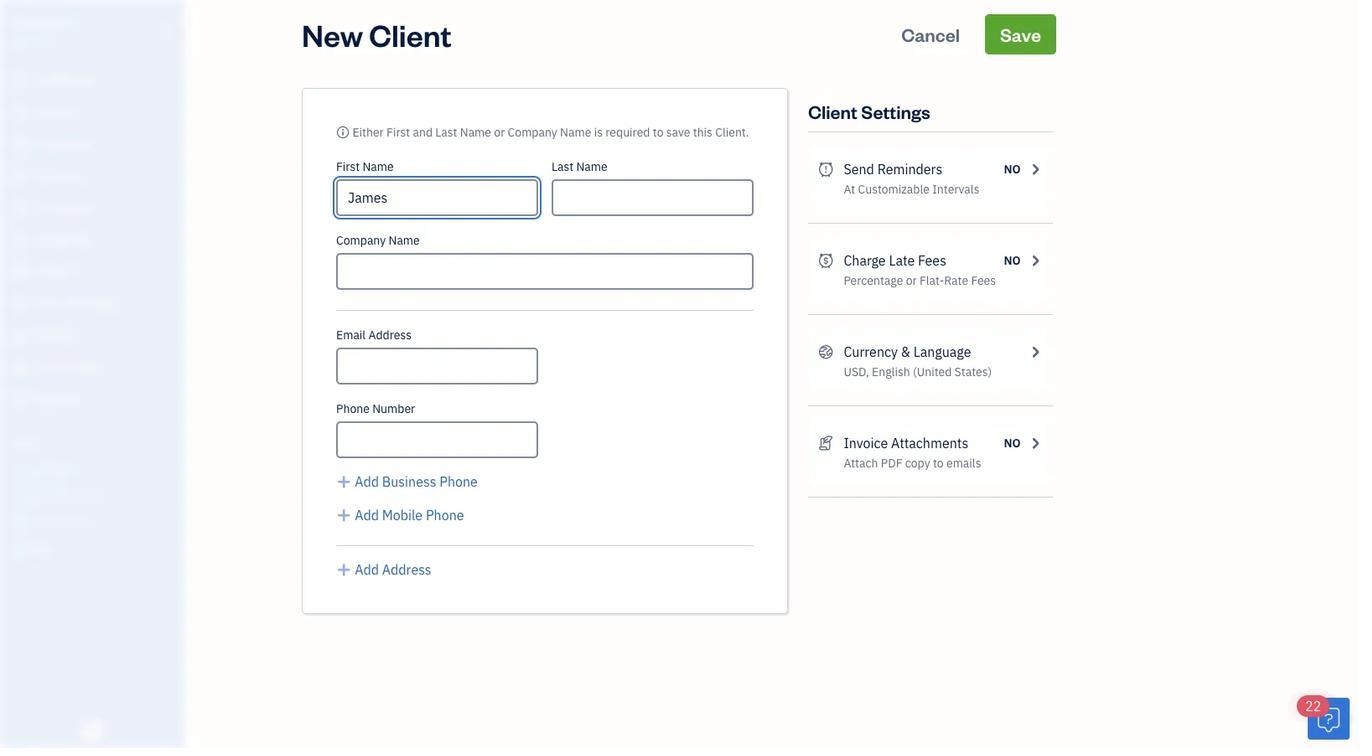 Task type: locate. For each thing, give the bounding box(es) containing it.
1 plus image from the top
[[336, 506, 352, 526]]

pdf
[[881, 456, 902, 471]]

1 vertical spatial plus image
[[336, 560, 352, 580]]

1 vertical spatial to
[[933, 456, 944, 471]]

0 vertical spatial add
[[355, 473, 379, 491]]

2 vertical spatial add
[[355, 561, 379, 579]]

no for charge late fees
[[1004, 253, 1021, 268]]

owner
[[13, 34, 44, 47]]

freshbooks image
[[79, 722, 106, 742]]

report image
[[11, 391, 31, 408]]

percentage or flat-rate fees
[[844, 273, 996, 288]]

new client
[[302, 14, 452, 54]]

currency
[[844, 343, 898, 361]]

2 vertical spatial phone
[[426, 507, 464, 524]]

name down first name text field
[[389, 233, 420, 248]]

1 horizontal spatial to
[[933, 456, 944, 471]]

settings
[[861, 99, 930, 123]]

first
[[387, 124, 410, 140], [336, 159, 360, 174]]

currencyandlanguage image
[[818, 342, 834, 362]]

phone left number on the left of page
[[336, 401, 370, 417]]

attach
[[844, 456, 878, 471]]

or left flat-
[[906, 273, 917, 288]]

1 horizontal spatial first
[[387, 124, 410, 140]]

business
[[382, 473, 436, 491]]

save button
[[985, 14, 1056, 54]]

english
[[872, 364, 910, 380]]

name left is
[[560, 124, 591, 140]]

add down add mobile phone button
[[355, 561, 379, 579]]

3 chevronright image from the top
[[1027, 433, 1043, 454]]

address down add mobile phone
[[382, 561, 431, 579]]

to left "save"
[[653, 124, 664, 140]]

invoices image
[[818, 433, 834, 454]]

1 vertical spatial address
[[382, 561, 431, 579]]

add business phone button
[[336, 472, 478, 492]]

no
[[1004, 161, 1021, 177], [1004, 253, 1021, 268], [1004, 436, 1021, 451]]

to
[[653, 124, 664, 140], [933, 456, 944, 471]]

0 vertical spatial client
[[369, 14, 452, 54]]

1 vertical spatial last
[[552, 159, 574, 174]]

first down primary image
[[336, 159, 360, 174]]

apps image
[[13, 434, 179, 448]]

1 vertical spatial phone
[[439, 473, 478, 491]]

name down either
[[362, 159, 394, 174]]

0 vertical spatial plus image
[[336, 506, 352, 526]]

no for send reminders
[[1004, 161, 1021, 177]]

1 vertical spatial no
[[1004, 253, 1021, 268]]

last down either first and last name or company name is required to save this client.
[[552, 159, 574, 174]]

last name
[[552, 159, 608, 174]]

2 plus image from the top
[[336, 560, 352, 580]]

add mobile phone button
[[336, 506, 464, 526]]

company up last name
[[508, 124, 557, 140]]

client image
[[11, 105, 31, 122]]

chart image
[[11, 360, 31, 376]]

0 horizontal spatial last
[[435, 124, 457, 140]]

add mobile phone
[[355, 507, 464, 524]]

invoice attachments
[[844, 435, 968, 452]]

0 vertical spatial last
[[435, 124, 457, 140]]

estimate image
[[11, 137, 31, 153]]

settings image
[[13, 542, 179, 555]]

phone down phone number text field
[[439, 473, 478, 491]]

address
[[368, 327, 412, 343], [382, 561, 431, 579]]

0 horizontal spatial fees
[[918, 252, 946, 270]]

at customizable intervals
[[844, 181, 980, 197]]

1 vertical spatial fees
[[971, 273, 996, 288]]

2 add from the top
[[355, 507, 379, 524]]

or
[[494, 124, 505, 140], [906, 273, 917, 288]]

company
[[508, 124, 557, 140], [336, 233, 386, 248]]

add business phone
[[355, 473, 478, 491]]

1 vertical spatial or
[[906, 273, 917, 288]]

1 no from the top
[[1004, 161, 1021, 177]]

2 vertical spatial no
[[1004, 436, 1021, 451]]

2 no from the top
[[1004, 253, 1021, 268]]

first left and
[[387, 124, 410, 140]]

1 vertical spatial chevronright image
[[1027, 342, 1043, 362]]

first name
[[336, 159, 394, 174]]

1 vertical spatial add
[[355, 507, 379, 524]]

client up latereminders image
[[808, 99, 858, 123]]

bank connections image
[[13, 515, 179, 528]]

0 vertical spatial chevronright image
[[1027, 251, 1043, 271]]

name for company name
[[389, 233, 420, 248]]

llc
[[59, 15, 81, 32]]

late
[[889, 252, 915, 270]]

latefees image
[[818, 251, 834, 271]]

save
[[666, 124, 690, 140]]

plus image left add address
[[336, 560, 352, 580]]

phone right mobile
[[426, 507, 464, 524]]

Email Address text field
[[336, 348, 538, 385]]

3 add from the top
[[355, 561, 379, 579]]

no for invoice attachments
[[1004, 436, 1021, 451]]

plus image down plus icon
[[336, 506, 352, 526]]

chevronright image for invoice attachments
[[1027, 433, 1043, 454]]

dashboard image
[[11, 73, 31, 90]]

fees
[[918, 252, 946, 270], [971, 273, 996, 288]]

1 add from the top
[[355, 473, 379, 491]]

add right plus icon
[[355, 473, 379, 491]]

new
[[302, 14, 363, 54]]

timer image
[[11, 296, 31, 313]]

client
[[369, 14, 452, 54], [808, 99, 858, 123]]

phone inside button
[[439, 473, 478, 491]]

client right 'new'
[[369, 14, 452, 54]]

plus image for add address
[[336, 560, 352, 580]]

0 vertical spatial company
[[508, 124, 557, 140]]

add
[[355, 473, 379, 491], [355, 507, 379, 524], [355, 561, 379, 579]]

last
[[435, 124, 457, 140], [552, 159, 574, 174]]

address for email address
[[368, 327, 412, 343]]

fees up flat-
[[918, 252, 946, 270]]

last right and
[[435, 124, 457, 140]]

plus image
[[336, 506, 352, 526], [336, 560, 352, 580]]

invoice
[[844, 435, 888, 452]]

1 horizontal spatial client
[[808, 99, 858, 123]]

0 horizontal spatial company
[[336, 233, 386, 248]]

cancel button
[[886, 14, 975, 54]]

add inside button
[[355, 473, 379, 491]]

to right copy
[[933, 456, 944, 471]]

copy
[[905, 456, 930, 471]]

0 vertical spatial address
[[368, 327, 412, 343]]

0 vertical spatial no
[[1004, 161, 1021, 177]]

&
[[901, 343, 910, 361]]

0 vertical spatial or
[[494, 124, 505, 140]]

language
[[913, 343, 971, 361]]

project image
[[11, 264, 31, 281]]

1 vertical spatial client
[[808, 99, 858, 123]]

0 vertical spatial fees
[[918, 252, 946, 270]]

0 vertical spatial first
[[387, 124, 410, 140]]

0 horizontal spatial to
[[653, 124, 664, 140]]

chevronright image for charge late fees
[[1027, 251, 1043, 271]]

address right email
[[368, 327, 412, 343]]

client settings
[[808, 99, 930, 123]]

chevronright image
[[1027, 251, 1043, 271], [1027, 342, 1043, 362], [1027, 433, 1043, 454]]

phone inside button
[[426, 507, 464, 524]]

1 horizontal spatial or
[[906, 273, 917, 288]]

address inside button
[[382, 561, 431, 579]]

phone
[[336, 401, 370, 417], [439, 473, 478, 491], [426, 507, 464, 524]]

percentage
[[844, 273, 903, 288]]

company down the first name
[[336, 233, 386, 248]]

emails
[[946, 456, 981, 471]]

3 no from the top
[[1004, 436, 1021, 451]]

name
[[460, 124, 491, 140], [560, 124, 591, 140], [362, 159, 394, 174], [576, 159, 608, 174], [389, 233, 420, 248]]

or right and
[[494, 124, 505, 140]]

add left mobile
[[355, 507, 379, 524]]

0 horizontal spatial first
[[336, 159, 360, 174]]

cancel
[[901, 22, 960, 46]]

1 chevronright image from the top
[[1027, 251, 1043, 271]]

name down is
[[576, 159, 608, 174]]

fees right rate on the top of the page
[[971, 273, 996, 288]]

2 vertical spatial chevronright image
[[1027, 433, 1043, 454]]

Last Name text field
[[552, 179, 754, 216]]

mobile
[[382, 507, 423, 524]]

email address
[[336, 327, 412, 343]]



Task type: describe. For each thing, give the bounding box(es) containing it.
0 horizontal spatial client
[[369, 14, 452, 54]]

send reminders
[[844, 161, 942, 178]]

1 vertical spatial company
[[336, 233, 386, 248]]

phone number
[[336, 401, 415, 417]]

customizable
[[858, 181, 930, 197]]

phone for add mobile phone
[[426, 507, 464, 524]]

number
[[372, 401, 415, 417]]

22
[[1305, 698, 1321, 715]]

22 button
[[1297, 696, 1350, 740]]

1 horizontal spatial last
[[552, 159, 574, 174]]

send
[[844, 161, 874, 178]]

usd, english (united states)
[[844, 364, 992, 380]]

rate
[[944, 273, 968, 288]]

charge late fees
[[844, 252, 946, 270]]

chevronright image
[[1027, 159, 1043, 179]]

name for first name
[[362, 159, 394, 174]]

expense image
[[11, 232, 31, 249]]

intervals
[[932, 181, 980, 197]]

name right and
[[460, 124, 491, 140]]

required
[[605, 124, 650, 140]]

payment image
[[11, 200, 31, 217]]

name for last name
[[576, 159, 608, 174]]

add for add address
[[355, 561, 379, 579]]

0 vertical spatial to
[[653, 124, 664, 140]]

Company Name text field
[[336, 253, 754, 290]]

address for add address
[[382, 561, 431, 579]]

resource center badge image
[[1308, 698, 1350, 740]]

company name
[[336, 233, 420, 248]]

1 horizontal spatial fees
[[971, 273, 996, 288]]

plus image for add mobile phone
[[336, 506, 352, 526]]

this
[[693, 124, 713, 140]]

1 horizontal spatial company
[[508, 124, 557, 140]]

invoice image
[[11, 169, 31, 185]]

save
[[1000, 22, 1041, 46]]

add for add mobile phone
[[355, 507, 379, 524]]

add address
[[355, 561, 431, 579]]

nelson
[[13, 15, 56, 32]]

at
[[844, 181, 855, 197]]

client.
[[715, 124, 749, 140]]

nelson llc owner
[[13, 15, 81, 47]]

either first and last name or company name is required to save this client.
[[352, 124, 749, 140]]

is
[[594, 124, 603, 140]]

primary image
[[336, 124, 350, 140]]

0 horizontal spatial or
[[494, 124, 505, 140]]

0 vertical spatial phone
[[336, 401, 370, 417]]

add address button
[[336, 560, 431, 580]]

currency & language
[[844, 343, 971, 361]]

plus image
[[336, 472, 352, 492]]

add for add business phone
[[355, 473, 379, 491]]

reminders
[[877, 161, 942, 178]]

money image
[[11, 328, 31, 345]]

(united
[[913, 364, 952, 380]]

2 chevronright image from the top
[[1027, 342, 1043, 362]]

and
[[413, 124, 433, 140]]

team members image
[[13, 461, 179, 474]]

First Name text field
[[336, 179, 538, 216]]

attachments
[[891, 435, 968, 452]]

usd,
[[844, 364, 869, 380]]

either
[[352, 124, 384, 140]]

charge
[[844, 252, 886, 270]]

latereminders image
[[818, 159, 834, 179]]

phone for add business phone
[[439, 473, 478, 491]]

1 vertical spatial first
[[336, 159, 360, 174]]

flat-
[[920, 273, 944, 288]]

items and services image
[[13, 488, 179, 501]]

attach pdf copy to emails
[[844, 456, 981, 471]]

email
[[336, 327, 366, 343]]

states)
[[955, 364, 992, 380]]

Phone Number text field
[[336, 422, 538, 459]]

main element
[[0, 0, 226, 749]]



Task type: vqa. For each thing, say whether or not it's contained in the screenshot.
the main element
yes



